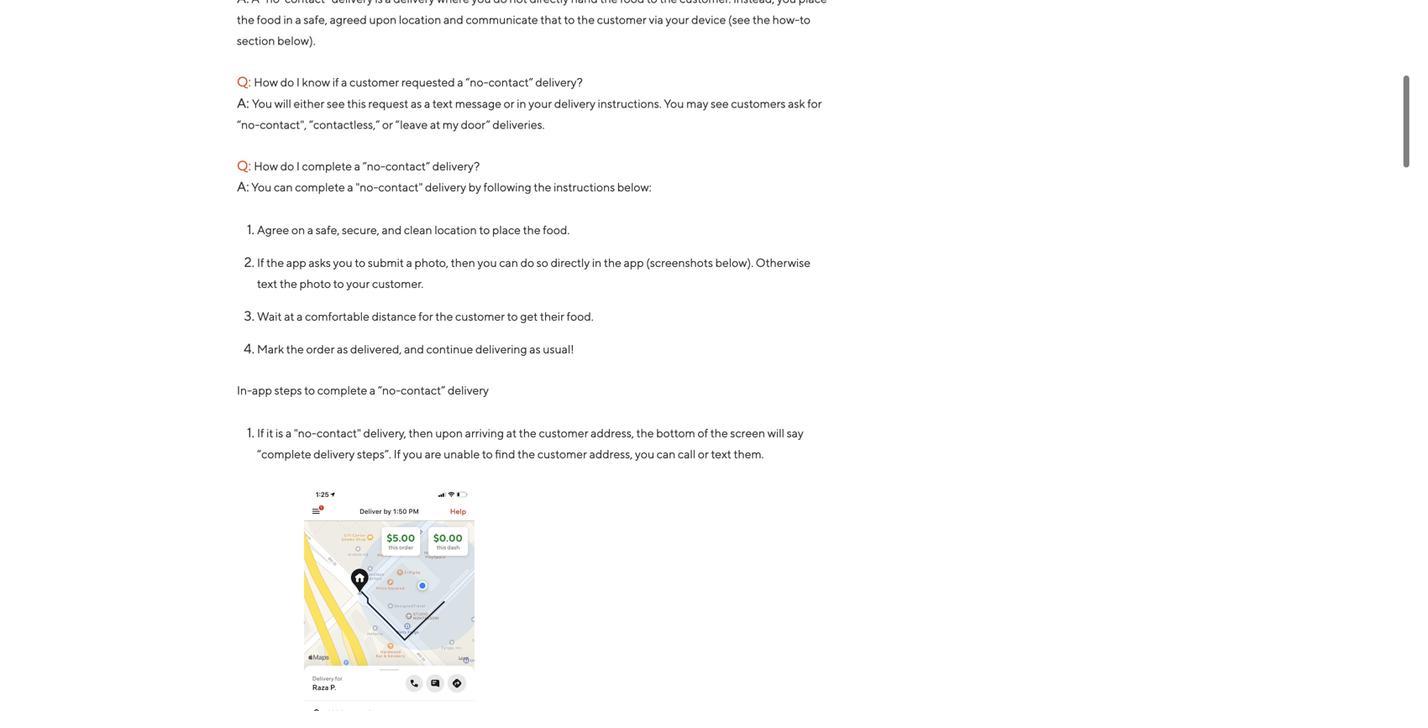 Task type: describe. For each thing, give the bounding box(es) containing it.
below:
[[618, 180, 652, 194]]

you left call at the bottom of the page
[[635, 448, 655, 461]]

"contactless,"
[[309, 118, 380, 132]]

delivery up agreed
[[332, 0, 373, 5]]

or inside if it is a "no-contact" delivery, then upon arriving at the customer address, the bottom of the screen will say "complete delivery steps". if you are unable to find the customer address, you can call or text them.
[[698, 448, 709, 461]]

in-app steps to complete a "no-contact" delivery
[[237, 384, 491, 398]]

if it is a "no-contact" delivery, then upon arriving at the customer address, the bottom of the screen will say "complete delivery steps". if you are unable to find the customer address, you can call or text them.
[[257, 427, 804, 461]]

instructions
[[554, 180, 615, 194]]

1 vertical spatial address,
[[590, 448, 633, 461]]

food. for agree on a safe, secure, and clean location to place the food.
[[543, 223, 570, 237]]

the up continue
[[436, 310, 453, 324]]

in-
[[237, 384, 252, 398]]

contact",
[[260, 118, 307, 132]]

in inside if the app asks you to submit a photo, then you can do so directly in the app (screenshots below). otherwise text the photo to your customer.
[[592, 256, 602, 270]]

if the app asks you to submit a photo, then you can do so directly in the app (screenshots below). otherwise text the photo to your customer.
[[257, 256, 811, 291]]

a inside you will either see this request as a text message or in your delivery instructions. you may see customers ask for "no-contact", "contactless," or "leave at my door" deliveries.
[[424, 97, 431, 111]]

can inside if it is a "no-contact" delivery, then upon arriving at the customer address, the bottom of the screen will say "complete delivery steps". if you are unable to find the customer address, you can call or text them.
[[657, 448, 676, 461]]

1 horizontal spatial or
[[504, 97, 515, 111]]

screen
[[731, 427, 766, 440]]

a up secure,
[[347, 180, 354, 194]]

deliveries.
[[493, 118, 545, 132]]

hand
[[571, 0, 598, 5]]

to right the steps
[[304, 384, 315, 398]]

requested
[[402, 75, 455, 89]]

0 horizontal spatial app
[[252, 384, 272, 398]]

my
[[443, 118, 459, 132]]

how for a
[[254, 159, 278, 173]]

a: inside how do i complete a "no-contact" delivery? a: you can complete a "no-contact" delivery by following the instructions below:
[[237, 179, 249, 195]]

do inside if the app asks you to submit a photo, then you can do so directly in the app (screenshots below). otherwise text the photo to your customer.
[[521, 256, 535, 270]]

via
[[649, 13, 664, 26]]

a right if
[[341, 75, 348, 89]]

you left may
[[664, 97, 685, 111]]

to right (see
[[800, 13, 811, 26]]

instead,
[[734, 0, 775, 5]]

customer inside how do i know if a customer requested a "no-contact" delivery? a:
[[350, 75, 399, 89]]

delivery,
[[364, 427, 407, 440]]

how for a:
[[254, 75, 278, 89]]

a up message
[[458, 75, 464, 89]]

0 horizontal spatial food
[[257, 13, 281, 26]]

you will either see this request as a text message or in your delivery instructions. you may see customers ask for "no-contact", "contactless," or "leave at my door" deliveries.
[[237, 97, 823, 132]]

how do i complete a "no-contact" delivery? a: you can complete a "no-contact" delivery by following the instructions below:
[[237, 159, 652, 195]]

food. for wait at a comfortable distance for the customer to get their food.
[[567, 310, 594, 324]]

find
[[495, 448, 516, 461]]

delivery inside you will either see this request as a text message or in your delivery instructions. you may see customers ask for "no-contact", "contactless," or "leave at my door" deliveries.
[[555, 97, 596, 111]]

the down "a"
[[237, 13, 255, 26]]

upon inside a "no-contact" delivery is a delivery where you do not directly hand the food to the customer. instead, you place the food in a safe, agreed upon location and communicate that to the customer via your device (see the how-to section below).
[[369, 13, 397, 26]]

the right the arriving
[[519, 427, 537, 440]]

1 vertical spatial complete
[[295, 180, 345, 194]]

if for if it is a "no-contact" delivery, then upon arriving at the customer address, the bottom of the screen will say "complete delivery steps". if you are unable to find the customer address, you can call or text them.
[[257, 427, 264, 440]]

agree on a safe, secure, and clean location to place the food.
[[257, 223, 570, 237]]

say
[[787, 427, 804, 440]]

your inside if the app asks you to submit a photo, then you can do so directly in the app (screenshots below). otherwise text the photo to your customer.
[[347, 277, 370, 291]]

do inside how do i complete a "no-contact" delivery? a: you can complete a "no-contact" delivery by following the instructions below:
[[280, 159, 294, 173]]

submit
[[368, 256, 404, 270]]

is inside a "no-contact" delivery is a delivery where you do not directly hand the food to the customer. instead, you place the food in a safe, agreed upon location and communicate that to the customer via your device (see the how-to section below).
[[375, 0, 383, 5]]

the left bottom
[[637, 427, 654, 440]]

in inside you will either see this request as a text message or in your delivery instructions. you may see customers ask for "no-contact", "contactless," or "leave at my door" deliveries.
[[517, 97, 527, 111]]

user-added image image
[[304, 485, 475, 712]]

arriving
[[465, 427, 504, 440]]

the right of
[[711, 427, 728, 440]]

know
[[302, 75, 330, 89]]

customer up delivering
[[456, 310, 505, 324]]

1 vertical spatial location
[[435, 223, 477, 237]]

2 see from the left
[[711, 97, 729, 111]]

in inside a "no-contact" delivery is a delivery where you do not directly hand the food to the customer. instead, you place the food in a safe, agreed upon location and communicate that to the customer via your device (see the how-to section below).
[[284, 13, 293, 26]]

location inside a "no-contact" delivery is a delivery where you do not directly hand the food to the customer. instead, you place the food in a safe, agreed upon location and communicate that to the customer via your device (see the how-to section below).
[[399, 13, 442, 26]]

the down "hand"
[[577, 13, 595, 26]]

request
[[368, 97, 409, 111]]

a
[[251, 0, 260, 5]]

the down instead,
[[753, 13, 771, 26]]

contact" inside how do i know if a customer requested a "no-contact" delivery? a:
[[489, 75, 533, 89]]

customer right the arriving
[[539, 427, 589, 440]]

1 vertical spatial place
[[493, 223, 521, 237]]

at inside you will either see this request as a text message or in your delivery instructions. you may see customers ask for "no-contact", "contactless," or "leave at my door" deliveries.
[[430, 118, 441, 132]]

(screenshots
[[646, 256, 714, 270]]

"no- inside how do i complete a "no-contact" delivery? a: you can complete a "no-contact" delivery by following the instructions below:
[[356, 180, 379, 194]]

where
[[437, 0, 470, 5]]

wait at a comfortable distance for the customer to get their food.
[[257, 310, 594, 324]]

the left (screenshots
[[604, 256, 622, 270]]

below). inside if the app asks you to submit a photo, then you can do so directly in the app (screenshots below). otherwise text the photo to your customer.
[[716, 256, 754, 270]]

steps
[[275, 384, 302, 398]]

get
[[521, 310, 538, 324]]

i for a:
[[297, 75, 300, 89]]

clean
[[404, 223, 433, 237]]

a left agreed
[[295, 13, 301, 26]]

is inside if it is a "no-contact" delivery, then upon arriving at the customer address, the bottom of the screen will say "complete delivery steps". if you are unable to find the customer address, you can call or text them.
[[276, 427, 283, 440]]

contact" inside a "no-contact" delivery is a delivery where you do not directly hand the food to the customer. instead, you place the food in a safe, agreed upon location and communicate that to the customer via your device (see the how-to section below).
[[285, 0, 330, 5]]

delivering
[[476, 342, 528, 356]]

bottom
[[657, 427, 696, 440]]

the right find
[[518, 448, 536, 461]]

"no- inside you will either see this request as a text message or in your delivery instructions. you may see customers ask for "no-contact", "contactless," or "leave at my door" deliveries.
[[237, 118, 260, 132]]

customers
[[731, 97, 786, 111]]

1 vertical spatial safe,
[[316, 223, 340, 237]]

and for clean
[[382, 223, 402, 237]]

"no- inside how do i know if a customer requested a "no-contact" delivery? a:
[[466, 75, 489, 89]]

delivery left where
[[394, 0, 435, 5]]

them.
[[734, 448, 765, 461]]

the up so
[[523, 223, 541, 237]]

the right the mark
[[286, 342, 304, 356]]

you up communicate
[[472, 0, 491, 5]]

you up how-
[[777, 0, 797, 5]]

mark the order as delivered, and continue delivering as usual!
[[257, 342, 575, 356]]

customer. inside a "no-contact" delivery is a delivery where you do not directly hand the food to the customer. instead, you place the food in a safe, agreed upon location and communicate that to the customer via your device (see the how-to section below).
[[680, 0, 731, 5]]

text inside if the app asks you to submit a photo, then you can do so directly in the app (screenshots below). otherwise text the photo to your customer.
[[257, 277, 278, 291]]

0 horizontal spatial for
[[419, 310, 433, 324]]

0 vertical spatial complete
[[302, 159, 352, 173]]

this
[[347, 97, 366, 111]]

delivered,
[[350, 342, 402, 356]]

customer inside a "no-contact" delivery is a delivery where you do not directly hand the food to the customer. instead, you place the food in a safe, agreed upon location and communicate that to the customer via your device (see the how-to section below).
[[597, 13, 647, 26]]

for inside you will either see this request as a text message or in your delivery instructions. you may see customers ask for "no-contact", "contactless," or "leave at my door" deliveries.
[[808, 97, 823, 111]]

call
[[678, 448, 696, 461]]

you right asks
[[333, 256, 353, 270]]

otherwise
[[756, 256, 811, 270]]

contact" down mark the order as delivered, and continue delivering as usual!
[[401, 384, 446, 398]]

to left get
[[507, 310, 518, 324]]

delivery inside how do i complete a "no-contact" delivery? a: you can complete a "no-contact" delivery by following the instructions below:
[[425, 180, 467, 194]]

the down agree
[[267, 256, 284, 270]]

continue
[[427, 342, 473, 356]]

the inside how do i complete a "no-contact" delivery? a: you can complete a "no-contact" delivery by following the instructions below:
[[534, 180, 552, 194]]

agree
[[257, 223, 289, 237]]

door"
[[461, 118, 491, 132]]

communicate
[[466, 13, 538, 26]]

wait
[[257, 310, 282, 324]]

delivery down continue
[[448, 384, 489, 398]]

contact" inside how do i complete a "no-contact" delivery? a: you can complete a "no-contact" delivery by following the instructions below:
[[379, 180, 423, 194]]

you up contact",
[[252, 97, 272, 111]]

a down "contactless,"
[[354, 159, 361, 173]]

0 horizontal spatial at
[[284, 310, 295, 324]]

instructions.
[[598, 97, 662, 111]]

may
[[687, 97, 709, 111]]

2 vertical spatial complete
[[317, 384, 368, 398]]

text inside you will either see this request as a text message or in your delivery instructions. you may see customers ask for "no-contact", "contactless," or "leave at my door" deliveries.
[[433, 97, 453, 111]]

your inside a "no-contact" delivery is a delivery where you do not directly hand the food to the customer. instead, you place the food in a safe, agreed upon location and communicate that to the customer via your device (see the how-to section below).
[[666, 13, 690, 26]]

a right wait
[[297, 310, 303, 324]]



Task type: vqa. For each thing, say whether or not it's contained in the screenshot.
screen
yes



Task type: locate. For each thing, give the bounding box(es) containing it.
1 vertical spatial at
[[284, 310, 295, 324]]

at inside if it is a "no-contact" delivery, then upon arriving at the customer address, the bottom of the screen will say "complete delivery steps". if you are unable to find the customer address, you can call or text them.
[[507, 427, 517, 440]]

0 vertical spatial can
[[274, 180, 293, 194]]

then
[[451, 256, 476, 270], [409, 427, 433, 440]]

as up "leave at the top left of the page
[[411, 97, 422, 111]]

as left usual!
[[530, 342, 541, 356]]

1 vertical spatial in
[[517, 97, 527, 111]]

on
[[292, 223, 305, 237]]

1 horizontal spatial and
[[404, 342, 424, 356]]

1 horizontal spatial for
[[808, 97, 823, 111]]

i inside how do i know if a customer requested a "no-contact" delivery? a:
[[297, 75, 300, 89]]

then inside if it is a "no-contact" delivery, then upon arriving at the customer address, the bottom of the screen will say "complete delivery steps". if you are unable to find the customer address, you can call or text them.
[[409, 427, 433, 440]]

1 vertical spatial q:
[[237, 158, 251, 174]]

to down by
[[479, 223, 490, 237]]

can up agree
[[274, 180, 293, 194]]

customer. inside if the app asks you to submit a photo, then you can do so directly in the app (screenshots below). otherwise text the photo to your customer.
[[372, 277, 424, 291]]

either
[[294, 97, 325, 111]]

place inside a "no-contact" delivery is a delivery where you do not directly hand the food to the customer. instead, you place the food in a safe, agreed upon location and communicate that to the customer via your device (see the how-to section below).
[[799, 0, 828, 5]]

1 q: from the top
[[237, 74, 251, 90]]

"no-
[[356, 180, 379, 194], [294, 427, 317, 440]]

order
[[306, 342, 335, 356]]

q:
[[237, 74, 251, 90], [237, 158, 251, 174]]

"no-
[[262, 0, 285, 5], [466, 75, 489, 89], [237, 118, 260, 132], [363, 159, 386, 173]]

0 vertical spatial or
[[504, 97, 515, 111]]

that
[[541, 13, 562, 26]]

how down contact",
[[254, 159, 278, 173]]

safe,
[[304, 13, 328, 26], [316, 223, 340, 237]]

2 i from the top
[[297, 159, 300, 173]]

0 vertical spatial your
[[666, 13, 690, 26]]

below). inside a "no-contact" delivery is a delivery where you do not directly hand the food to the customer. instead, you place the food in a safe, agreed upon location and communicate that to the customer via your device (see the how-to section below).
[[277, 34, 316, 47]]

you left so
[[478, 256, 497, 270]]

0 horizontal spatial or
[[382, 118, 393, 132]]

delivery? inside how do i know if a customer requested a "no-contact" delivery? a:
[[536, 75, 583, 89]]

1 horizontal spatial as
[[411, 97, 422, 111]]

1 vertical spatial will
[[768, 427, 785, 440]]

can inside how do i complete a "no-contact" delivery? a: you can complete a "no-contact" delivery by following the instructions below:
[[274, 180, 293, 194]]

0 vertical spatial place
[[799, 0, 828, 5]]

complete left a "no-
[[317, 384, 368, 398]]

contact" inside how do i complete a "no-contact" delivery? a: you can complete a "no-contact" delivery by following the instructions below:
[[386, 159, 430, 173]]

will inside if it is a "no-contact" delivery, then upon arriving at the customer address, the bottom of the screen will say "complete delivery steps". if you are unable to find the customer address, you can call or text them.
[[768, 427, 785, 440]]

how inside how do i know if a customer requested a "no-contact" delivery? a:
[[254, 75, 278, 89]]

directly inside a "no-contact" delivery is a delivery where you do not directly hand the food to the customer. instead, you place the food in a safe, agreed upon location and communicate that to the customer via your device (see the how-to section below).
[[530, 0, 569, 5]]

a "no-contact" delivery is a delivery where you do not directly hand the food to the customer. instead, you place the food in a safe, agreed upon location and communicate that to the customer via your device (see the how-to section below).
[[237, 0, 828, 47]]

1 vertical spatial text
[[257, 277, 278, 291]]

device
[[692, 13, 727, 26]]

directly
[[530, 0, 569, 5], [551, 256, 590, 270]]

1 vertical spatial and
[[382, 223, 402, 237]]

if inside if the app asks you to submit a photo, then you can do so directly in the app (screenshots below). otherwise text the photo to your customer.
[[257, 256, 264, 270]]

for
[[808, 97, 823, 111], [419, 310, 433, 324]]

location
[[399, 13, 442, 26], [435, 223, 477, 237]]

food
[[620, 0, 645, 5], [257, 13, 281, 26]]

by
[[469, 180, 482, 194]]

0 horizontal spatial and
[[382, 223, 402, 237]]

1 vertical spatial customer.
[[372, 277, 424, 291]]

0 horizontal spatial customer.
[[372, 277, 424, 291]]

photo
[[300, 277, 331, 291]]

"leave
[[396, 118, 428, 132]]

1 horizontal spatial below).
[[716, 256, 754, 270]]

is
[[375, 0, 383, 5], [276, 427, 283, 440]]

will up contact",
[[275, 97, 292, 111]]

to left submit
[[355, 256, 366, 270]]

complete up "on"
[[295, 180, 345, 194]]

your up deliveries.
[[529, 97, 552, 111]]

0 horizontal spatial below).
[[277, 34, 316, 47]]

to left find
[[482, 448, 493, 461]]

comfortable
[[305, 310, 370, 324]]

1 vertical spatial upon
[[436, 427, 463, 440]]

2 q: from the top
[[237, 158, 251, 174]]

place
[[799, 0, 828, 5], [493, 223, 521, 237]]

at up find
[[507, 427, 517, 440]]

1 vertical spatial or
[[382, 118, 393, 132]]

not
[[510, 0, 528, 5]]

2 a: from the top
[[237, 179, 249, 195]]

to up via
[[647, 0, 658, 5]]

of
[[698, 427, 709, 440]]

or up deliveries.
[[504, 97, 515, 111]]

asks
[[309, 256, 331, 270]]

2 horizontal spatial text
[[711, 448, 732, 461]]

or down request
[[382, 118, 393, 132]]

i left know
[[297, 75, 300, 89]]

how-
[[773, 13, 800, 26]]

"no- inside if it is a "no-contact" delivery, then upon arriving at the customer address, the bottom of the screen will say "complete delivery steps". if you are unable to find the customer address, you can call or text them.
[[294, 427, 317, 440]]

"no- inside a "no-contact" delivery is a delivery where you do not directly hand the food to the customer. instead, you place the food in a safe, agreed upon location and communicate that to the customer via your device (see the how-to section below).
[[262, 0, 285, 5]]

message
[[455, 97, 502, 111]]

and left clean
[[382, 223, 402, 237]]

0 vertical spatial "no-
[[356, 180, 379, 194]]

is left where
[[375, 0, 383, 5]]

app left (screenshots
[[624, 256, 644, 270]]

contact" up "steps"."
[[317, 427, 361, 440]]

so
[[537, 256, 549, 270]]

a "no-
[[370, 384, 401, 398]]

1 i from the top
[[297, 75, 300, 89]]

see left the this
[[327, 97, 345, 111]]

text inside if it is a "no-contact" delivery, then upon arriving at the customer address, the bottom of the screen will say "complete delivery steps". if you are unable to find the customer address, you can call or text them.
[[711, 448, 732, 461]]

if
[[333, 75, 339, 89]]

0 horizontal spatial is
[[276, 427, 283, 440]]

or right call at the bottom of the page
[[698, 448, 709, 461]]

1 vertical spatial how
[[254, 159, 278, 173]]

i for a
[[297, 159, 300, 173]]

the left photo
[[280, 277, 297, 291]]

complete
[[302, 159, 352, 173], [295, 180, 345, 194], [317, 384, 368, 398]]

1 horizontal spatial can
[[500, 256, 519, 270]]

1 see from the left
[[327, 97, 345, 111]]

secure,
[[342, 223, 380, 237]]

0 vertical spatial delivery?
[[536, 75, 583, 89]]

delivery left "steps"."
[[314, 448, 355, 461]]

unable
[[444, 448, 480, 461]]

2 horizontal spatial your
[[666, 13, 690, 26]]

2 how from the top
[[254, 159, 278, 173]]

for right distance
[[419, 310, 433, 324]]

can left so
[[500, 256, 519, 270]]

0 vertical spatial food.
[[543, 223, 570, 237]]

directly inside if the app asks you to submit a photo, then you can do so directly in the app (screenshots below). otherwise text the photo to your customer.
[[551, 256, 590, 270]]

0 horizontal spatial upon
[[369, 13, 397, 26]]

2 vertical spatial or
[[698, 448, 709, 461]]

address,
[[591, 427, 634, 440], [590, 448, 633, 461]]

1 vertical spatial directly
[[551, 256, 590, 270]]

following
[[484, 180, 532, 194]]

1 horizontal spatial is
[[375, 0, 383, 5]]

1 vertical spatial below).
[[716, 256, 754, 270]]

0 horizontal spatial text
[[257, 277, 278, 291]]

1 vertical spatial your
[[529, 97, 552, 111]]

contact"
[[379, 180, 423, 194], [317, 427, 361, 440]]

and
[[444, 13, 464, 26], [382, 223, 402, 237], [404, 342, 424, 356]]

(see
[[729, 13, 751, 26]]

2 horizontal spatial can
[[657, 448, 676, 461]]

customer.
[[680, 0, 731, 5], [372, 277, 424, 291]]

your
[[666, 13, 690, 26], [529, 97, 552, 111], [347, 277, 370, 291]]

1 horizontal spatial then
[[451, 256, 476, 270]]

food. up so
[[543, 223, 570, 237]]

delivery? inside how do i complete a "no-contact" delivery? a: you can complete a "no-contact" delivery by following the instructions below:
[[433, 159, 480, 173]]

do inside a "no-contact" delivery is a delivery where you do not directly hand the food to the customer. instead, you place the food in a safe, agreed upon location and communicate that to the customer via your device (see the how-to section below).
[[494, 0, 508, 5]]

customer right find
[[538, 448, 587, 461]]

the up via
[[660, 0, 678, 5]]

your inside you will either see this request as a text message or in your delivery instructions. you may see customers ask for "no-contact", "contactless," or "leave at my door" deliveries.
[[529, 97, 552, 111]]

0 horizontal spatial contact"
[[317, 427, 361, 440]]

0 vertical spatial if
[[257, 256, 264, 270]]

0 vertical spatial customer.
[[680, 0, 731, 5]]

you inside how do i complete a "no-contact" delivery? a: you can complete a "no-contact" delivery by following the instructions below:
[[251, 180, 272, 194]]

and down where
[[444, 13, 464, 26]]

and inside a "no-contact" delivery is a delivery where you do not directly hand the food to the customer. instead, you place the food in a safe, agreed upon location and communicate that to the customer via your device (see the how-to section below).
[[444, 13, 464, 26]]

1 horizontal spatial your
[[529, 97, 552, 111]]

0 vertical spatial upon
[[369, 13, 397, 26]]

do inside how do i know if a customer requested a "no-contact" delivery? a:
[[280, 75, 294, 89]]

then inside if the app asks you to submit a photo, then you can do so directly in the app (screenshots below). otherwise text the photo to your customer.
[[451, 256, 476, 270]]

your right via
[[666, 13, 690, 26]]

2 horizontal spatial and
[[444, 13, 464, 26]]

to inside if it is a "no-contact" delivery, then upon arriving at the customer address, the bottom of the screen will say "complete delivery steps". if you are unable to find the customer address, you can call or text them.
[[482, 448, 493, 461]]

you
[[252, 97, 272, 111], [664, 97, 685, 111], [251, 180, 272, 194]]

section
[[237, 34, 275, 47]]

contact"
[[285, 0, 330, 5], [489, 75, 533, 89], [386, 159, 430, 173], [401, 384, 446, 398]]

a down requested
[[424, 97, 431, 111]]

1 horizontal spatial see
[[711, 97, 729, 111]]

0 vertical spatial below).
[[277, 34, 316, 47]]

1 vertical spatial for
[[419, 310, 433, 324]]

are
[[425, 448, 442, 461]]

in
[[284, 13, 293, 26], [517, 97, 527, 111], [592, 256, 602, 270]]

1 horizontal spatial app
[[286, 256, 307, 270]]

a: inside how do i know if a customer requested a "no-contact" delivery? a:
[[237, 95, 249, 111]]

usual!
[[543, 342, 575, 356]]

1 vertical spatial i
[[297, 159, 300, 173]]

complete down "contactless,"
[[302, 159, 352, 173]]

i
[[297, 75, 300, 89], [297, 159, 300, 173]]

in up deliveries.
[[517, 97, 527, 111]]

0 vertical spatial food
[[620, 0, 645, 5]]

1 vertical spatial can
[[500, 256, 519, 270]]

text left them.
[[711, 448, 732, 461]]

delivery?
[[536, 75, 583, 89], [433, 159, 480, 173]]

your down submit
[[347, 277, 370, 291]]

safe, inside a "no-contact" delivery is a delivery where you do not directly hand the food to the customer. instead, you place the food in a safe, agreed upon location and communicate that to the customer via your device (see the how-to section below).
[[304, 13, 328, 26]]

see
[[327, 97, 345, 111], [711, 97, 729, 111]]

photo,
[[415, 256, 449, 270]]

how inside how do i complete a "no-contact" delivery? a: you can complete a "no-contact" delivery by following the instructions below:
[[254, 159, 278, 173]]

2 horizontal spatial at
[[507, 427, 517, 440]]

if for if the app asks you to submit a photo, then you can do so directly in the app (screenshots below). otherwise text the photo to your customer.
[[257, 256, 264, 270]]

1 vertical spatial a:
[[237, 179, 249, 195]]

"no- inside how do i complete a "no-contact" delivery? a: you can complete a "no-contact" delivery by following the instructions below:
[[363, 159, 386, 173]]

it
[[267, 427, 273, 440]]

contact" inside if it is a "no-contact" delivery, then upon arriving at the customer address, the bottom of the screen will say "complete delivery steps". if you are unable to find the customer address, you can call or text them.
[[317, 427, 361, 440]]

0 vertical spatial directly
[[530, 0, 569, 5]]

how down section
[[254, 75, 278, 89]]

food right "hand"
[[620, 0, 645, 5]]

1 horizontal spatial will
[[768, 427, 785, 440]]

0 horizontal spatial place
[[493, 223, 521, 237]]

1 vertical spatial then
[[409, 427, 433, 440]]

a inside if it is a "no-contact" delivery, then upon arriving at the customer address, the bottom of the screen will say "complete delivery steps". if you are unable to find the customer address, you can call or text them.
[[286, 427, 292, 440]]

1 vertical spatial delivery?
[[433, 159, 480, 173]]

0 vertical spatial for
[[808, 97, 823, 111]]

agreed
[[330, 13, 367, 26]]

1 horizontal spatial at
[[430, 118, 441, 132]]

0 vertical spatial q:
[[237, 74, 251, 90]]

see right may
[[711, 97, 729, 111]]

delivery? up you will either see this request as a text message or in your delivery instructions. you may see customers ask for "no-contact", "contactless," or "leave at my door" deliveries.
[[536, 75, 583, 89]]

mark
[[257, 342, 284, 356]]

in right so
[[592, 256, 602, 270]]

do left know
[[280, 75, 294, 89]]

delivery left instructions.
[[555, 97, 596, 111]]

1 horizontal spatial text
[[433, 97, 453, 111]]

1 horizontal spatial "no-
[[356, 180, 379, 194]]

in left agreed
[[284, 13, 293, 26]]

and down wait at a comfortable distance for the customer to get their food.
[[404, 342, 424, 356]]

location down where
[[399, 13, 442, 26]]

1 vertical spatial food
[[257, 13, 281, 26]]

the right "hand"
[[600, 0, 618, 5]]

2 horizontal spatial app
[[624, 256, 644, 270]]

i inside how do i complete a "no-contact" delivery? a: you can complete a "no-contact" delivery by following the instructions below:
[[297, 159, 300, 173]]

2 vertical spatial and
[[404, 342, 424, 356]]

1 horizontal spatial customer.
[[680, 0, 731, 5]]

delivery? up by
[[433, 159, 480, 173]]

customer left via
[[597, 13, 647, 26]]

if left the it
[[257, 427, 264, 440]]

ask
[[788, 97, 806, 111]]

2 vertical spatial in
[[592, 256, 602, 270]]

0 vertical spatial how
[[254, 75, 278, 89]]

0 horizontal spatial as
[[337, 342, 348, 356]]

can inside if the app asks you to submit a photo, then you can do so directly in the app (screenshots below). otherwise text the photo to your customer.
[[500, 256, 519, 270]]

steps".
[[357, 448, 392, 461]]

0 horizontal spatial will
[[275, 97, 292, 111]]

address, left call at the bottom of the page
[[590, 448, 633, 461]]

1 how from the top
[[254, 75, 278, 89]]

1 horizontal spatial contact"
[[379, 180, 423, 194]]

how
[[254, 75, 278, 89], [254, 159, 278, 173]]

is right the it
[[276, 427, 283, 440]]

the
[[600, 0, 618, 5], [660, 0, 678, 5], [237, 13, 255, 26], [577, 13, 595, 26], [753, 13, 771, 26], [534, 180, 552, 194], [523, 223, 541, 237], [267, 256, 284, 270], [604, 256, 622, 270], [280, 277, 297, 291], [436, 310, 453, 324], [286, 342, 304, 356], [519, 427, 537, 440], [637, 427, 654, 440], [711, 427, 728, 440], [518, 448, 536, 461]]

1 horizontal spatial food
[[620, 0, 645, 5]]

to right that
[[564, 13, 575, 26]]

can
[[274, 180, 293, 194], [500, 256, 519, 270], [657, 448, 676, 461]]

food. right the their
[[567, 310, 594, 324]]

a inside if the app asks you to submit a photo, then you can do so directly in the app (screenshots below). otherwise text the photo to your customer.
[[406, 256, 413, 270]]

app
[[286, 256, 307, 270], [624, 256, 644, 270], [252, 384, 272, 398]]

2 horizontal spatial in
[[592, 256, 602, 270]]

customer up request
[[350, 75, 399, 89]]

a left where
[[385, 0, 391, 5]]

0 vertical spatial and
[[444, 13, 464, 26]]

upon up unable
[[436, 427, 463, 440]]

distance
[[372, 310, 417, 324]]

food down "a"
[[257, 13, 281, 26]]

at
[[430, 118, 441, 132], [284, 310, 295, 324], [507, 427, 517, 440]]

you up agree
[[251, 180, 272, 194]]

to right photo
[[333, 277, 344, 291]]

delivery inside if it is a "no-contact" delivery, then upon arriving at the customer address, the bottom of the screen will say "complete delivery steps". if you are unable to find the customer address, you can call or text them.
[[314, 448, 355, 461]]

2 vertical spatial can
[[657, 448, 676, 461]]

0 horizontal spatial delivery?
[[433, 159, 480, 173]]

and for continue
[[404, 342, 424, 356]]

as
[[411, 97, 422, 111], [337, 342, 348, 356], [530, 342, 541, 356]]

"complete
[[257, 448, 311, 461]]

1 vertical spatial contact"
[[317, 427, 361, 440]]

a
[[385, 0, 391, 5], [295, 13, 301, 26], [341, 75, 348, 89], [458, 75, 464, 89], [424, 97, 431, 111], [354, 159, 361, 173], [347, 180, 354, 194], [307, 223, 314, 237], [406, 256, 413, 270], [297, 310, 303, 324], [286, 427, 292, 440]]

how do i know if a customer requested a "no-contact" delivery? a:
[[237, 75, 583, 111]]

0 vertical spatial will
[[275, 97, 292, 111]]

0 vertical spatial address,
[[591, 427, 634, 440]]

1 horizontal spatial upon
[[436, 427, 463, 440]]

2 horizontal spatial or
[[698, 448, 709, 461]]

or
[[504, 97, 515, 111], [382, 118, 393, 132], [698, 448, 709, 461]]

as right order
[[337, 342, 348, 356]]

do
[[494, 0, 508, 5], [280, 75, 294, 89], [280, 159, 294, 173], [521, 256, 535, 270]]

0 vertical spatial then
[[451, 256, 476, 270]]

at left the my
[[430, 118, 441, 132]]

text up the my
[[433, 97, 453, 111]]

upon right agreed
[[369, 13, 397, 26]]

safe, right "on"
[[316, 223, 340, 237]]

their
[[540, 310, 565, 324]]

2 vertical spatial if
[[394, 448, 401, 461]]

0 horizontal spatial "no-
[[294, 427, 317, 440]]

food.
[[543, 223, 570, 237], [567, 310, 594, 324]]

delivery
[[332, 0, 373, 5], [394, 0, 435, 5], [555, 97, 596, 111], [425, 180, 467, 194], [448, 384, 489, 398], [314, 448, 355, 461]]

to
[[647, 0, 658, 5], [564, 13, 575, 26], [800, 13, 811, 26], [479, 223, 490, 237], [355, 256, 366, 270], [333, 277, 344, 291], [507, 310, 518, 324], [304, 384, 315, 398], [482, 448, 493, 461]]

1 horizontal spatial in
[[517, 97, 527, 111]]

1 vertical spatial if
[[257, 427, 264, 440]]

0 horizontal spatial your
[[347, 277, 370, 291]]

0 horizontal spatial can
[[274, 180, 293, 194]]

1 vertical spatial "no-
[[294, 427, 317, 440]]

2 horizontal spatial as
[[530, 342, 541, 356]]

directly right so
[[551, 256, 590, 270]]

customer. down submit
[[372, 277, 424, 291]]

2 vertical spatial at
[[507, 427, 517, 440]]

contact" right "a"
[[285, 0, 330, 5]]

a right "on"
[[307, 223, 314, 237]]

"no- up secure,
[[356, 180, 379, 194]]

do left so
[[521, 256, 535, 270]]

1 a: from the top
[[237, 95, 249, 111]]

will inside you will either see this request as a text message or in your delivery instructions. you may see customers ask for "no-contact", "contactless," or "leave at my door" deliveries.
[[275, 97, 292, 111]]

you left are
[[403, 448, 423, 461]]

0 vertical spatial safe,
[[304, 13, 328, 26]]

then right photo,
[[451, 256, 476, 270]]

as inside you will either see this request as a text message or in your delivery instructions. you may see customers ask for "no-contact", "contactless," or "leave at my door" deliveries.
[[411, 97, 422, 111]]

place down following
[[493, 223, 521, 237]]

1 horizontal spatial delivery?
[[536, 75, 583, 89]]

location right clean
[[435, 223, 477, 237]]

i down contact",
[[297, 159, 300, 173]]

upon inside if it is a "no-contact" delivery, then upon arriving at the customer address, the bottom of the screen will say "complete delivery steps". if you are unable to find the customer address, you can call or text them.
[[436, 427, 463, 440]]

delivery left by
[[425, 180, 467, 194]]



